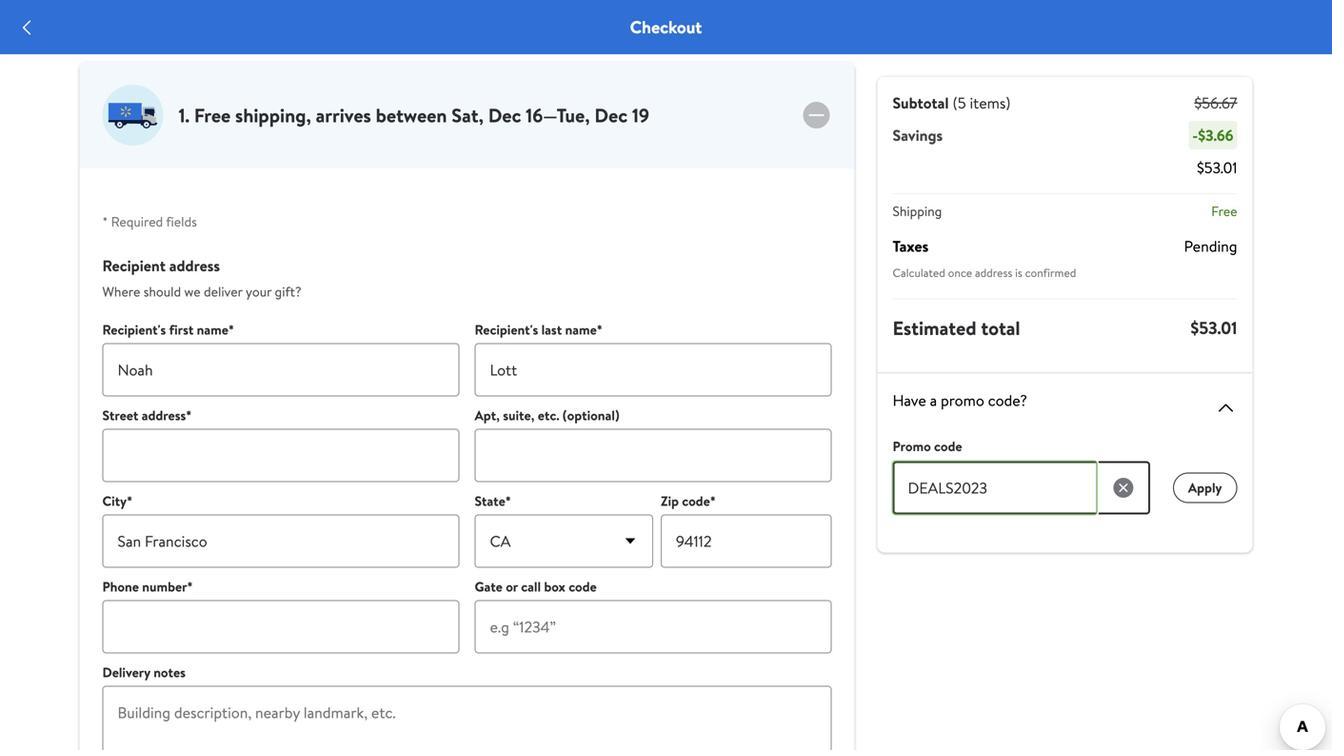 Task type: locate. For each thing, give the bounding box(es) containing it.
name*
[[197, 320, 234, 339], [565, 320, 603, 339]]

1 horizontal spatial dec
[[595, 102, 628, 129]]

name* right the first
[[197, 320, 234, 339]]

call
[[521, 578, 541, 596]]

* required fields
[[102, 212, 197, 231]]

0 horizontal spatial address
[[169, 255, 220, 276]]

(5
[[953, 92, 966, 113]]

0 vertical spatial code
[[934, 437, 962, 456]]

back image
[[15, 16, 38, 39]]

promo
[[941, 390, 985, 411]]

0 horizontal spatial name*
[[197, 320, 234, 339]]

$53.01
[[1197, 157, 1238, 178], [1191, 316, 1238, 340]]

address
[[169, 255, 220, 276], [975, 265, 1013, 281]]

1.
[[179, 102, 190, 129]]

$3.66
[[1198, 125, 1234, 146]]

apt,
[[475, 406, 500, 425]]

address*
[[142, 406, 192, 425]]

have
[[893, 390, 926, 411]]

Delivery notes text field
[[102, 686, 832, 751]]

sat,
[[452, 102, 484, 129]]

0 horizontal spatial free
[[194, 102, 231, 129]]

1 vertical spatial free
[[1212, 202, 1238, 220]]

recipient's for recipient's first name*
[[102, 320, 166, 339]]

code right promo
[[934, 437, 962, 456]]

1 recipient's from the left
[[102, 320, 166, 339]]

-$3.66
[[1193, 125, 1234, 146]]

1 horizontal spatial code
[[934, 437, 962, 456]]

code*
[[682, 492, 716, 511]]

recipient's for recipient's last name*
[[475, 320, 538, 339]]

free right "1."
[[194, 102, 231, 129]]

0 vertical spatial $53.01
[[1197, 157, 1238, 178]]

city*
[[102, 492, 133, 511]]

1 horizontal spatial recipient's
[[475, 320, 538, 339]]

number*
[[142, 578, 193, 596]]

code?
[[988, 390, 1028, 411]]

apt, suite, etc. (optional)
[[475, 406, 620, 425]]

taxes
[[893, 236, 929, 257]]

1 horizontal spatial address
[[975, 265, 1013, 281]]

items)
[[970, 92, 1011, 113]]

City* text field
[[102, 515, 460, 568]]

recipient
[[102, 255, 166, 276]]

address up we
[[169, 255, 220, 276]]

address left is
[[975, 265, 1013, 281]]

clear field image
[[1112, 477, 1135, 500]]

name* right last
[[565, 320, 603, 339]]

recipient's first name*
[[102, 320, 234, 339]]

where
[[102, 282, 140, 301]]

2 name* from the left
[[565, 320, 603, 339]]

recipient's down where
[[102, 320, 166, 339]]

subtotal (5 items)
[[893, 92, 1011, 113]]

$56.67
[[1195, 92, 1238, 113]]

calculated once address is confirmed
[[893, 265, 1077, 281]]

0 horizontal spatial code
[[569, 578, 597, 596]]

your
[[246, 282, 272, 301]]

code right "box"
[[569, 578, 597, 596]]

dec left 19
[[595, 102, 628, 129]]

have a promo code? image
[[1215, 396, 1238, 419]]

1 dec from the left
[[488, 102, 521, 129]]

checkout
[[630, 15, 702, 39]]

recipient's last name*
[[475, 320, 603, 339]]

$53.01 up the have a promo code? image
[[1191, 316, 1238, 340]]

recipient's
[[102, 320, 166, 339], [475, 320, 538, 339]]

0 horizontal spatial dec
[[488, 102, 521, 129]]

1. free shipping, arrives between sat, dec 16—tue, dec 19
[[179, 102, 650, 129]]

recipient's left last
[[475, 320, 538, 339]]

promo code
[[893, 437, 962, 456]]

code
[[934, 437, 962, 456], [569, 578, 597, 596]]

estimated
[[893, 315, 977, 341]]

1 horizontal spatial name*
[[565, 320, 603, 339]]

1 name* from the left
[[197, 320, 234, 339]]

$53.01 down $3.66
[[1197, 157, 1238, 178]]

recipient address where should we deliver your gift?
[[102, 255, 301, 301]]

dec right sat,
[[488, 102, 521, 129]]

dec
[[488, 102, 521, 129], [595, 102, 628, 129]]

2 recipient's from the left
[[475, 320, 538, 339]]

1 vertical spatial $53.01
[[1191, 316, 1238, 340]]

free
[[194, 102, 231, 129], [1212, 202, 1238, 220]]

free up "pending"
[[1212, 202, 1238, 220]]

Phone number* telephone field
[[102, 601, 460, 654]]

0 horizontal spatial recipient's
[[102, 320, 166, 339]]

gate or call box code
[[475, 578, 597, 596]]

Gate or call box code text field
[[475, 601, 832, 654]]



Task type: vqa. For each thing, say whether or not it's contained in the screenshot.
should
yes



Task type: describe. For each thing, give the bounding box(es) containing it.
shipping image
[[102, 85, 163, 146]]

shipping,
[[235, 102, 311, 129]]

arrives
[[316, 102, 371, 129]]

pending
[[1184, 236, 1238, 257]]

street address*
[[102, 406, 192, 425]]

apply button
[[1173, 473, 1238, 503]]

box
[[544, 578, 566, 596]]

savings
[[893, 125, 943, 146]]

delivery
[[102, 663, 150, 682]]

subtotal
[[893, 92, 949, 113]]

between
[[376, 102, 447, 129]]

a
[[930, 390, 937, 411]]

we
[[184, 282, 201, 301]]

19
[[632, 102, 650, 129]]

0 vertical spatial free
[[194, 102, 231, 129]]

16—tue,
[[526, 102, 590, 129]]

name* for recipient's last name*
[[565, 320, 603, 339]]

gate
[[475, 578, 503, 596]]

etc.
[[538, 406, 560, 425]]

required
[[111, 212, 163, 231]]

apply
[[1188, 479, 1222, 497]]

phone
[[102, 578, 139, 596]]

zip code*
[[661, 492, 716, 511]]

street
[[102, 406, 138, 425]]

once
[[948, 265, 972, 281]]

Zip code* text field
[[661, 515, 832, 568]]

Recipient's first name* text field
[[102, 343, 460, 397]]

1 horizontal spatial free
[[1212, 202, 1238, 220]]

state*
[[475, 492, 511, 511]]

shipping
[[893, 202, 942, 220]]

first
[[169, 320, 194, 339]]

last
[[542, 320, 562, 339]]

promo
[[893, 437, 931, 456]]

address inside recipient address where should we deliver your gift?
[[169, 255, 220, 276]]

is
[[1015, 265, 1023, 281]]

deliver
[[204, 282, 243, 301]]

total
[[981, 315, 1021, 341]]

(optional)
[[563, 406, 620, 425]]

*
[[102, 212, 108, 231]]

Street address* text field
[[102, 429, 460, 482]]

have a promo code?
[[893, 390, 1028, 411]]

calculated
[[893, 265, 946, 281]]

confirmed
[[1025, 265, 1077, 281]]

notes
[[154, 663, 186, 682]]

suite,
[[503, 406, 535, 425]]

Recipient's last name* text field
[[475, 343, 832, 397]]

zip
[[661, 492, 679, 511]]

delivery notes
[[102, 663, 186, 682]]

name* for recipient's first name*
[[197, 320, 234, 339]]

-
[[1193, 125, 1198, 146]]

gift?
[[275, 282, 301, 301]]

fields
[[166, 212, 197, 231]]

or
[[506, 578, 518, 596]]

Apt, suite, etc. (optional) text field
[[475, 429, 832, 482]]

1 vertical spatial code
[[569, 578, 597, 596]]

estimated total
[[893, 315, 1021, 341]]

should
[[144, 282, 181, 301]]

phone number*
[[102, 578, 193, 596]]

2 dec from the left
[[595, 102, 628, 129]]

Promo code text field
[[893, 461, 1097, 515]]



